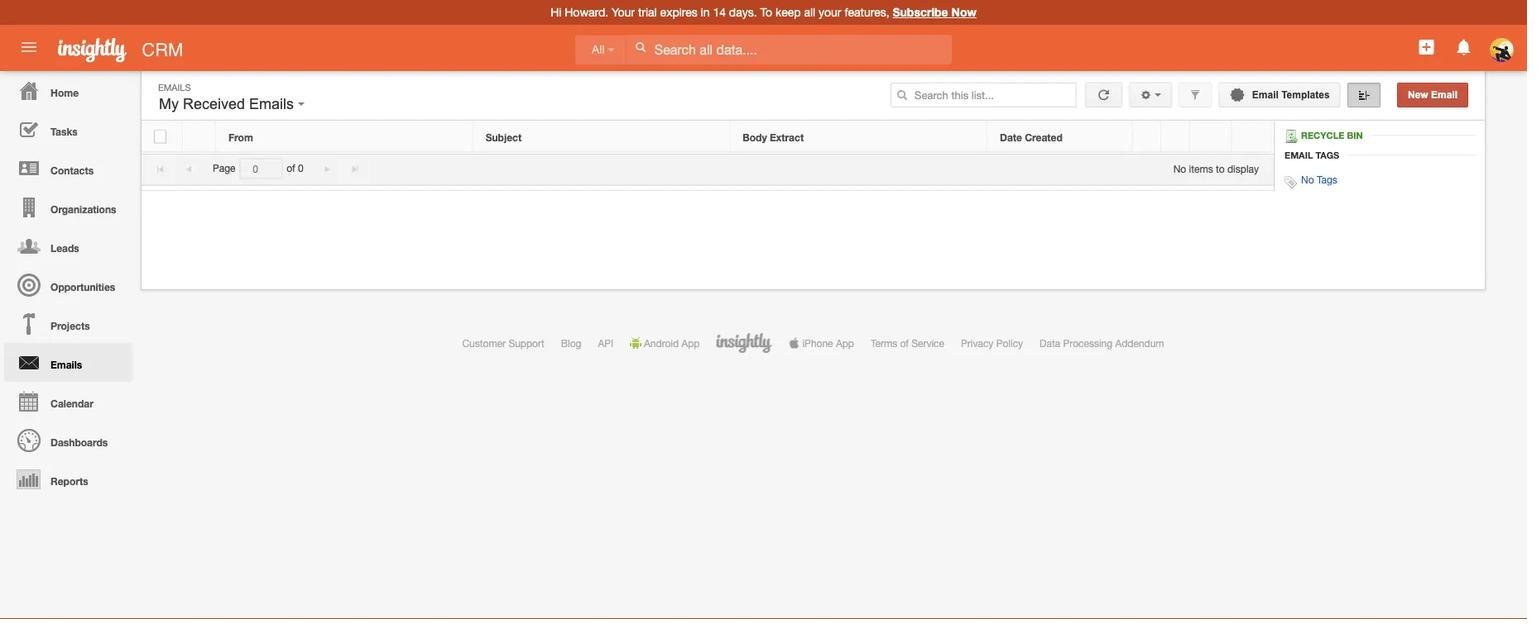 Task type: vqa. For each thing, say whether or not it's contained in the screenshot.
Martin's 1:35
no



Task type: describe. For each thing, give the bounding box(es) containing it.
recycle
[[1301, 130, 1344, 141]]

show sidebar image
[[1358, 89, 1370, 101]]

contacts
[[51, 165, 94, 176]]

to
[[1216, 163, 1225, 174]]

email templates link
[[1219, 83, 1341, 108]]

no tags link
[[1301, 174, 1337, 185]]

opportunities link
[[4, 266, 132, 305]]

Search this list... text field
[[891, 83, 1077, 108]]

android app link
[[630, 338, 700, 349]]

policy
[[996, 338, 1023, 349]]

emails link
[[4, 343, 132, 382]]

crm
[[142, 39, 183, 60]]

expires
[[660, 5, 698, 19]]

search image
[[896, 89, 908, 101]]

refresh list image
[[1096, 89, 1112, 101]]

projects link
[[4, 305, 132, 343]]

data processing addendum link
[[1040, 338, 1164, 349]]

subscribe now link
[[893, 5, 977, 19]]

now
[[951, 5, 977, 19]]

display
[[1227, 163, 1259, 174]]

blog
[[561, 338, 581, 349]]

customer support link
[[462, 338, 544, 349]]

home
[[51, 87, 79, 98]]

0 vertical spatial emails
[[158, 82, 191, 93]]

in
[[701, 5, 710, 19]]

recycle bin link
[[1285, 130, 1371, 143]]

processing
[[1063, 338, 1113, 349]]

show list view filters image
[[1189, 89, 1201, 101]]

android
[[644, 338, 679, 349]]

service
[[911, 338, 944, 349]]

received
[[183, 96, 245, 113]]

14
[[713, 5, 726, 19]]

created
[[1025, 132, 1063, 143]]

iphone app
[[802, 338, 854, 349]]

api
[[598, 338, 613, 349]]

notifications image
[[1454, 37, 1474, 57]]

your
[[819, 5, 841, 19]]

recycle bin
[[1301, 130, 1363, 141]]

android app
[[644, 338, 700, 349]]

all
[[804, 5, 815, 19]]

app for iphone app
[[836, 338, 854, 349]]

to
[[760, 5, 772, 19]]

terms
[[871, 338, 897, 349]]

privacy
[[961, 338, 994, 349]]

subscribe
[[893, 5, 948, 19]]

navigation containing home
[[0, 71, 132, 499]]

organizations link
[[4, 188, 132, 227]]

body
[[743, 132, 767, 143]]

contacts link
[[4, 149, 132, 188]]

date created
[[1000, 132, 1063, 143]]

bin
[[1347, 130, 1363, 141]]

terms of service
[[871, 338, 944, 349]]

row containing from
[[142, 122, 1273, 153]]

your
[[612, 5, 635, 19]]

keep
[[775, 5, 801, 19]]

tags
[[1317, 174, 1337, 185]]

Search all data.... text field
[[626, 35, 952, 64]]

new email
[[1408, 89, 1458, 101]]



Task type: locate. For each thing, give the bounding box(es) containing it.
email for tags
[[1285, 150, 1313, 161]]

hi howard. your trial expires in 14 days. to keep all your features, subscribe now
[[551, 5, 977, 19]]

1 horizontal spatial email
[[1285, 150, 1313, 161]]

data processing addendum
[[1040, 338, 1164, 349]]

organizations
[[51, 204, 116, 215]]

subject
[[486, 132, 522, 143]]

page
[[213, 163, 236, 174]]

emails inside emails link
[[51, 359, 82, 371]]

no
[[1173, 163, 1186, 174], [1301, 174, 1314, 185]]

app right android
[[682, 338, 700, 349]]

emails
[[158, 82, 191, 93], [249, 96, 294, 113], [51, 359, 82, 371]]

app for android app
[[682, 338, 700, 349]]

email
[[1252, 89, 1279, 101], [1431, 89, 1458, 101], [1285, 150, 1313, 161]]

no items to display
[[1173, 163, 1259, 174]]

privacy policy
[[961, 338, 1023, 349]]

2 app from the left
[[836, 338, 854, 349]]

new
[[1408, 89, 1428, 101]]

of right terms
[[900, 338, 909, 349]]

0 horizontal spatial no
[[1173, 163, 1186, 174]]

0 vertical spatial of
[[286, 163, 295, 174]]

1 horizontal spatial no
[[1301, 174, 1314, 185]]

email for templates
[[1252, 89, 1279, 101]]

my
[[159, 96, 179, 113]]

app
[[682, 338, 700, 349], [836, 338, 854, 349]]

extract
[[770, 132, 804, 143]]

row
[[142, 122, 1273, 153]]

1 horizontal spatial emails
[[158, 82, 191, 93]]

items
[[1189, 163, 1213, 174]]

1 horizontal spatial app
[[836, 338, 854, 349]]

dashboards
[[51, 437, 108, 449]]

date
[[1000, 132, 1022, 143]]

emails up my
[[158, 82, 191, 93]]

0 horizontal spatial of
[[286, 163, 295, 174]]

None checkbox
[[154, 130, 166, 144]]

data
[[1040, 338, 1060, 349]]

projects
[[51, 320, 90, 332]]

my received emails button
[[155, 92, 309, 117]]

emails up calendar link
[[51, 359, 82, 371]]

howard.
[[565, 5, 608, 19]]

2 horizontal spatial emails
[[249, 96, 294, 113]]

calendar
[[51, 398, 93, 410]]

0 horizontal spatial email
[[1252, 89, 1279, 101]]

email right new
[[1431, 89, 1458, 101]]

dashboards link
[[4, 421, 132, 460]]

of
[[286, 163, 295, 174], [900, 338, 909, 349]]

all link
[[575, 35, 625, 65]]

api link
[[598, 338, 613, 349]]

app right iphone on the right
[[836, 338, 854, 349]]

1 horizontal spatial of
[[900, 338, 909, 349]]

body extract
[[743, 132, 804, 143]]

tasks link
[[4, 110, 132, 149]]

terms of service link
[[871, 338, 944, 349]]

from
[[228, 132, 253, 143]]

home link
[[4, 71, 132, 110]]

email templates
[[1249, 89, 1330, 101]]

no left tags
[[1301, 174, 1314, 185]]

1 vertical spatial emails
[[249, 96, 294, 113]]

days.
[[729, 5, 757, 19]]

support
[[509, 338, 544, 349]]

2 horizontal spatial email
[[1431, 89, 1458, 101]]

navigation
[[0, 71, 132, 499]]

emails up from at the left top
[[249, 96, 294, 113]]

1 app from the left
[[682, 338, 700, 349]]

trial
[[638, 5, 657, 19]]

my received emails
[[159, 96, 298, 113]]

opportunities
[[51, 281, 115, 293]]

of left 0
[[286, 163, 295, 174]]

hi
[[551, 5, 561, 19]]

tags
[[1316, 150, 1339, 161]]

leads link
[[4, 227, 132, 266]]

privacy policy link
[[961, 338, 1023, 349]]

no for no items to display
[[1173, 163, 1186, 174]]

of 0
[[286, 163, 303, 174]]

new email link
[[1397, 83, 1468, 108]]

cog image
[[1140, 89, 1152, 101]]

0 horizontal spatial app
[[682, 338, 700, 349]]

customer support
[[462, 338, 544, 349]]

reports link
[[4, 460, 132, 499]]

email left 'templates'
[[1252, 89, 1279, 101]]

0 horizontal spatial emails
[[51, 359, 82, 371]]

addendum
[[1115, 338, 1164, 349]]

no left items
[[1173, 163, 1186, 174]]

customer
[[462, 338, 506, 349]]

2 vertical spatial emails
[[51, 359, 82, 371]]

emails inside my received emails button
[[249, 96, 294, 113]]

all
[[592, 43, 605, 56]]

white image
[[635, 41, 646, 53]]

calendar link
[[4, 382, 132, 421]]

email left tags
[[1285, 150, 1313, 161]]

1 vertical spatial of
[[900, 338, 909, 349]]

0
[[298, 163, 303, 174]]

blog link
[[561, 338, 581, 349]]

features,
[[845, 5, 889, 19]]

email tags
[[1285, 150, 1339, 161]]

iphone
[[802, 338, 833, 349]]

no tags
[[1301, 174, 1337, 185]]

iphone app link
[[788, 338, 854, 349]]

tasks
[[51, 126, 78, 137]]

reports
[[51, 476, 88, 488]]

no for no tags
[[1301, 174, 1314, 185]]

templates
[[1281, 89, 1330, 101]]

leads
[[51, 243, 79, 254]]



